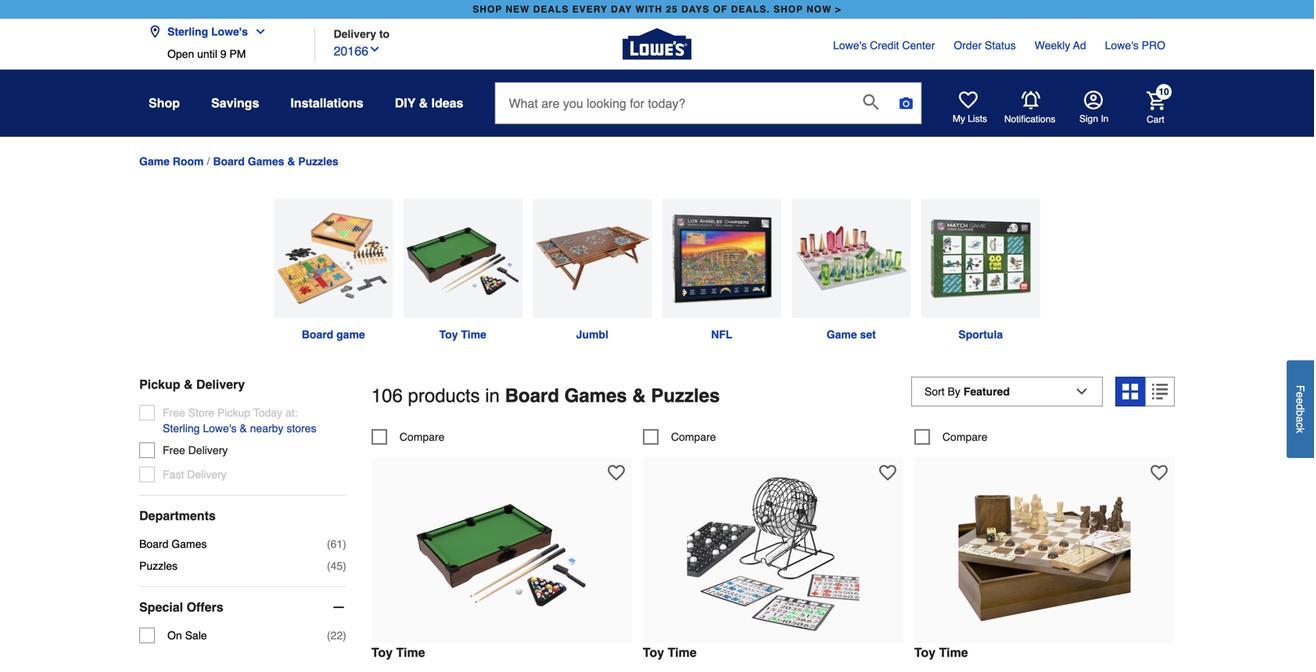 Task type: describe. For each thing, give the bounding box(es) containing it.
departments
[[139, 509, 216, 523]]

my lists link
[[953, 91, 987, 125]]

2 heart outline image from the left
[[1151, 465, 1168, 482]]

sterling lowe's & nearby stores
[[163, 423, 316, 435]]

compare for 1002622258 element on the bottom
[[400, 431, 445, 444]]

nfl link
[[657, 199, 787, 343]]

delivery up the 20166
[[334, 28, 376, 40]]

2 shop from the left
[[774, 4, 803, 15]]

board games & puzzles brand toy time image
[[404, 199, 522, 318]]

board inside game room / board games & puzzles
[[213, 155, 245, 168]]

puzzles for 106 products in board games & puzzles
[[651, 385, 720, 407]]

of
[[713, 4, 728, 15]]

nfl
[[711, 329, 733, 341]]

installations button
[[291, 89, 364, 117]]

shop
[[149, 96, 180, 110]]

106 products in board games & puzzles
[[371, 385, 720, 407]]

20166 button
[[334, 40, 381, 61]]

free for free delivery
[[163, 444, 185, 457]]

lowe's pro
[[1105, 39, 1166, 52]]

store
[[188, 407, 214, 419]]

Search Query text field
[[496, 83, 851, 124]]

) for ( 22 )
[[343, 630, 346, 642]]

delivery up free store pickup today at:
[[196, 378, 245, 392]]

) for ( 61 )
[[343, 538, 346, 551]]

( for 22
[[327, 630, 331, 642]]

( for 61
[[327, 538, 331, 551]]

day
[[611, 4, 632, 15]]

1 shop from the left
[[473, 4, 502, 15]]

lowe's inside button
[[211, 25, 248, 38]]

board games
[[139, 538, 207, 551]]

days
[[681, 4, 710, 15]]

1 heart outline image from the left
[[608, 465, 625, 482]]

9
[[220, 48, 226, 60]]

on sale
[[167, 630, 207, 642]]

lists
[[968, 113, 987, 124]]

special offers button
[[139, 588, 346, 628]]

25
[[666, 4, 678, 15]]

lowe's home improvement account image
[[1084, 91, 1103, 110]]

open until 9 pm
[[167, 48, 246, 60]]

games for /
[[248, 155, 284, 168]]

sterling lowe's & nearby stores button
[[163, 421, 316, 437]]

board left game
[[302, 329, 333, 341]]

sterling lowe's
[[167, 25, 248, 38]]

& inside button
[[419, 96, 428, 110]]

center
[[902, 39, 935, 52]]

today
[[253, 407, 282, 419]]

board down departments
[[139, 538, 168, 551]]

free delivery
[[163, 444, 228, 457]]

1 horizontal spatial pickup
[[218, 407, 250, 419]]

shop button
[[149, 89, 180, 117]]

my
[[953, 113, 965, 124]]

grid view image
[[1123, 384, 1138, 400]]

order
[[954, 39, 982, 52]]

delivery down free delivery
[[187, 469, 227, 481]]

1002622258 element
[[371, 429, 445, 445]]

game for game set
[[827, 329, 857, 341]]

45
[[331, 560, 343, 573]]

lowe's left credit
[[833, 39, 867, 52]]

diy
[[395, 96, 416, 110]]

notifications
[[1005, 114, 1056, 125]]

( 45 )
[[327, 560, 346, 573]]

2 vertical spatial games
[[172, 538, 207, 551]]

board games & puzzles brand jumbl image
[[533, 199, 652, 318]]

to
[[379, 28, 390, 40]]

diy & ideas button
[[395, 89, 464, 117]]

free store pickup today at:
[[163, 407, 298, 419]]

lowe's home improvement lists image
[[959, 91, 978, 110]]

delivery up fast delivery
[[188, 444, 228, 457]]

toy time mini pool table set (tabletop party game) image
[[416, 465, 588, 638]]

free for free store pickup today at:
[[163, 407, 185, 419]]

until
[[197, 48, 217, 60]]

game set link
[[787, 199, 916, 343]]

c
[[1294, 423, 1307, 428]]

sportula link
[[916, 199, 1046, 343]]

& up 5001427613 element
[[632, 385, 646, 407]]

board games & puzzles team/league nfl image
[[662, 199, 781, 318]]

d
[[1294, 405, 1307, 411]]

new
[[506, 4, 530, 15]]

offers
[[187, 601, 223, 615]]

sterling for sterling lowe's & nearby stores
[[163, 423, 200, 435]]

stores
[[287, 423, 316, 435]]

board game link
[[269, 199, 398, 343]]

0 horizontal spatial pickup
[[139, 378, 180, 392]]

sportula
[[959, 329, 1003, 341]]

every
[[572, 4, 608, 15]]

a
[[1294, 417, 1307, 423]]

board game
[[302, 329, 365, 341]]

10
[[1159, 86, 1169, 97]]

& up store
[[184, 378, 193, 392]]

lowe's credit center link
[[833, 38, 935, 53]]

weekly
[[1035, 39, 1071, 52]]

game
[[337, 329, 365, 341]]

fast
[[163, 469, 184, 481]]

lowe's pro link
[[1105, 38, 1166, 53]]

board games & puzzles brand sportula image
[[921, 199, 1040, 318]]

ad
[[1073, 39, 1086, 52]]

board games & puzzles type game set image
[[792, 199, 911, 318]]

board games & puzzles link
[[213, 155, 338, 168]]

pm
[[230, 48, 246, 60]]



Task type: locate. For each thing, give the bounding box(es) containing it.
location image
[[149, 25, 161, 38]]

) down ( 61 )
[[343, 560, 346, 573]]

installations
[[291, 96, 364, 110]]

game for game room / board games & puzzles
[[139, 155, 170, 168]]

e up d on the right bottom of page
[[1294, 392, 1307, 398]]

games for in
[[565, 385, 627, 407]]

compare inside 5001427613 element
[[671, 431, 716, 444]]

toy time 7-in-1 classic wooden board game set - chess, checkers, backgammon, dominoes and more image
[[959, 465, 1131, 638]]

now
[[807, 4, 832, 15]]

chevron down image
[[368, 43, 381, 56]]

delivery
[[334, 28, 376, 40], [196, 378, 245, 392], [188, 444, 228, 457], [187, 469, 227, 481]]

f
[[1294, 386, 1307, 392]]

2 vertical spatial puzzles
[[139, 560, 178, 573]]

toy
[[439, 329, 458, 341], [371, 646, 393, 660], [643, 646, 664, 660], [915, 646, 936, 660]]

2 horizontal spatial games
[[565, 385, 627, 407]]

search image
[[863, 94, 879, 110]]

1 ) from the top
[[343, 538, 346, 551]]

compare for 5001378417 element
[[943, 431, 988, 444]]

game inside game room / board games & puzzles
[[139, 155, 170, 168]]

departments element
[[139, 509, 346, 524]]

sterling up open at the left of page
[[167, 25, 208, 38]]

sterling lowe's button
[[149, 16, 273, 48]]

2 horizontal spatial puzzles
[[651, 385, 720, 407]]

heart outline image
[[608, 465, 625, 482], [1151, 465, 1168, 482]]

free up fast
[[163, 444, 185, 457]]

0 horizontal spatial heart outline image
[[608, 465, 625, 482]]

0 horizontal spatial games
[[172, 538, 207, 551]]

2 free from the top
[[163, 444, 185, 457]]

lowe's left pro
[[1105, 39, 1139, 52]]

) for ( 45 )
[[343, 560, 346, 573]]

0 vertical spatial (
[[327, 538, 331, 551]]

& right diy
[[419, 96, 428, 110]]

1 horizontal spatial game
[[827, 329, 857, 341]]

game left room
[[139, 155, 170, 168]]

2 ( from the top
[[327, 560, 331, 573]]

e
[[1294, 392, 1307, 398], [1294, 398, 1307, 405]]

0 vertical spatial )
[[343, 538, 346, 551]]

room
[[173, 155, 204, 168]]

games down departments
[[172, 538, 207, 551]]

sign
[[1080, 113, 1098, 124]]

1 compare from the left
[[400, 431, 445, 444]]

puzzles for game room / board games & puzzles
[[298, 155, 338, 168]]

toy time complete classic bingo set for game night (game set) image
[[687, 465, 859, 638]]

on
[[167, 630, 182, 642]]

3 ( from the top
[[327, 630, 331, 642]]

1 e from the top
[[1294, 392, 1307, 398]]

free left store
[[163, 407, 185, 419]]

/
[[207, 155, 210, 168]]

order status link
[[954, 38, 1016, 53]]

shop left now
[[774, 4, 803, 15]]

1 horizontal spatial puzzles
[[298, 155, 338, 168]]

) down minus icon
[[343, 630, 346, 642]]

puzzles inside game room / board games & puzzles
[[298, 155, 338, 168]]

game room / board games & puzzles
[[139, 155, 338, 168]]

with
[[636, 4, 663, 15]]

0 vertical spatial sterling
[[167, 25, 208, 38]]

lowe's up 9 on the left
[[211, 25, 248, 38]]

game
[[139, 155, 170, 168], [827, 329, 857, 341]]

jumbl
[[576, 329, 609, 341]]

3 compare from the left
[[943, 431, 988, 444]]

in
[[485, 385, 500, 407]]

1 vertical spatial )
[[343, 560, 346, 573]]

( for 45
[[327, 560, 331, 573]]

1 ( from the top
[[327, 538, 331, 551]]

puzzles up 5001427613 element
[[651, 385, 720, 407]]

1 vertical spatial sterling
[[163, 423, 200, 435]]

) up ( 45 )
[[343, 538, 346, 551]]

0 horizontal spatial compare
[[400, 431, 445, 444]]

0 vertical spatial games
[[248, 155, 284, 168]]

compare inside 1002622258 element
[[400, 431, 445, 444]]

lowe's down free store pickup today at:
[[203, 423, 237, 435]]

( up ( 45 )
[[327, 538, 331, 551]]

2 compare from the left
[[671, 431, 716, 444]]

1 horizontal spatial compare
[[671, 431, 716, 444]]

1 vertical spatial game
[[827, 329, 857, 341]]

& down installations button
[[287, 155, 295, 168]]

my lists
[[953, 113, 987, 124]]

1 vertical spatial pickup
[[218, 407, 250, 419]]

cart
[[1147, 114, 1165, 125]]

set
[[860, 329, 876, 341]]

time
[[461, 329, 487, 341], [396, 646, 425, 660], [668, 646, 697, 660], [939, 646, 968, 660]]

toy time link
[[398, 199, 528, 343], [371, 646, 632, 663], [643, 646, 904, 663], [915, 646, 1175, 663]]

sterling inside button
[[167, 25, 208, 38]]

2 ) from the top
[[343, 560, 346, 573]]

shop
[[473, 4, 502, 15], [774, 4, 803, 15]]

0 horizontal spatial game
[[139, 155, 170, 168]]

e up b
[[1294, 398, 1307, 405]]

ideas
[[432, 96, 464, 110]]

61
[[331, 538, 343, 551]]

games inside game room / board games & puzzles
[[248, 155, 284, 168]]

22
[[331, 630, 343, 642]]

games right /
[[248, 155, 284, 168]]

status
[[985, 39, 1016, 52]]

camera image
[[899, 95, 914, 111]]

compare for 5001427613 element
[[671, 431, 716, 444]]

0 vertical spatial free
[[163, 407, 185, 419]]

games down jumbl
[[565, 385, 627, 407]]

order status
[[954, 39, 1016, 52]]

lowe's home improvement cart image
[[1147, 91, 1166, 110]]

(
[[327, 538, 331, 551], [327, 560, 331, 573], [327, 630, 331, 642]]

board games & puzzles type board game image
[[274, 199, 393, 318]]

lowe's home improvement notification center image
[[1022, 91, 1041, 110]]

pickup up 'sterling lowe's & nearby stores' "button"
[[218, 407, 250, 419]]

compare
[[400, 431, 445, 444], [671, 431, 716, 444], [943, 431, 988, 444]]

game left set
[[827, 329, 857, 341]]

jumbl link
[[528, 199, 657, 343]]

2 vertical spatial )
[[343, 630, 346, 642]]

puzzles down installations button
[[298, 155, 338, 168]]

shop left new
[[473, 4, 502, 15]]

5001378417 element
[[915, 429, 988, 445]]

deals.
[[731, 4, 770, 15]]

lowe's inside "button"
[[203, 423, 237, 435]]

sterling down store
[[163, 423, 200, 435]]

0 vertical spatial game
[[139, 155, 170, 168]]

sign in
[[1080, 113, 1109, 124]]

pickup up free delivery
[[139, 378, 180, 392]]

& inside game room / board games & puzzles
[[287, 155, 295, 168]]

game room link
[[139, 155, 204, 168]]

106
[[371, 385, 403, 407]]

heart outline image
[[879, 465, 896, 482]]

board right /
[[213, 155, 245, 168]]

special offers
[[139, 601, 223, 615]]

2 e from the top
[[1294, 398, 1307, 405]]

( 22 )
[[327, 630, 346, 642]]

1 horizontal spatial games
[[248, 155, 284, 168]]

open
[[167, 48, 194, 60]]

board right in
[[505, 385, 559, 407]]

1 vertical spatial games
[[565, 385, 627, 407]]

savings
[[211, 96, 259, 110]]

special
[[139, 601, 183, 615]]

lowe's credit center
[[833, 39, 935, 52]]

1 horizontal spatial heart outline image
[[1151, 465, 1168, 482]]

game set
[[827, 329, 876, 341]]

shop new deals every day with 25 days of deals. shop now >
[[473, 4, 842, 15]]

sterling for sterling lowe's
[[167, 25, 208, 38]]

f e e d b a c k
[[1294, 386, 1307, 434]]

sterling inside "button"
[[163, 423, 200, 435]]

free
[[163, 407, 185, 419], [163, 444, 185, 457]]

sale
[[185, 630, 207, 642]]

f e e d b a c k button
[[1287, 361, 1314, 459]]

2 horizontal spatial compare
[[943, 431, 988, 444]]

nearby
[[250, 423, 284, 435]]

in
[[1101, 113, 1109, 124]]

)
[[343, 538, 346, 551], [343, 560, 346, 573], [343, 630, 346, 642]]

fast delivery
[[163, 469, 227, 481]]

1 vertical spatial free
[[163, 444, 185, 457]]

products
[[408, 385, 480, 407]]

deals
[[533, 4, 569, 15]]

diy & ideas
[[395, 96, 464, 110]]

pro
[[1142, 39, 1166, 52]]

k
[[1294, 428, 1307, 434]]

>
[[835, 4, 842, 15]]

None search field
[[495, 82, 922, 139]]

& down free store pickup today at:
[[240, 423, 247, 435]]

5001427613 element
[[643, 429, 716, 445]]

( 61 )
[[327, 538, 346, 551]]

shop new deals every day with 25 days of deals. shop now > link
[[470, 0, 845, 19]]

0 vertical spatial pickup
[[139, 378, 180, 392]]

sign in button
[[1080, 91, 1109, 125]]

1 free from the top
[[163, 407, 185, 419]]

sterling
[[167, 25, 208, 38], [163, 423, 200, 435]]

lowe's home improvement logo image
[[623, 10, 692, 79]]

& inside "button"
[[240, 423, 247, 435]]

chevron down image
[[248, 25, 267, 38]]

b
[[1294, 411, 1307, 417]]

0 horizontal spatial shop
[[473, 4, 502, 15]]

savings button
[[211, 89, 259, 117]]

minus image
[[331, 600, 346, 616]]

board
[[213, 155, 245, 168], [302, 329, 333, 341], [505, 385, 559, 407], [139, 538, 168, 551]]

0 horizontal spatial puzzles
[[139, 560, 178, 573]]

compare inside 5001378417 element
[[943, 431, 988, 444]]

0 vertical spatial puzzles
[[298, 155, 338, 168]]

( down ( 61 )
[[327, 560, 331, 573]]

credit
[[870, 39, 899, 52]]

1 horizontal spatial shop
[[774, 4, 803, 15]]

1 vertical spatial puzzles
[[651, 385, 720, 407]]

puzzles down "board games"
[[139, 560, 178, 573]]

list view image
[[1152, 384, 1168, 400]]

20166
[[334, 44, 368, 58]]

weekly ad
[[1035, 39, 1086, 52]]

3 ) from the top
[[343, 630, 346, 642]]

( down 45
[[327, 630, 331, 642]]

1 vertical spatial (
[[327, 560, 331, 573]]

pickup
[[139, 378, 180, 392], [218, 407, 250, 419]]

at:
[[286, 407, 298, 419]]

2 vertical spatial (
[[327, 630, 331, 642]]

pickup & delivery
[[139, 378, 245, 392]]



Task type: vqa. For each thing, say whether or not it's contained in the screenshot.
left the acrylic
no



